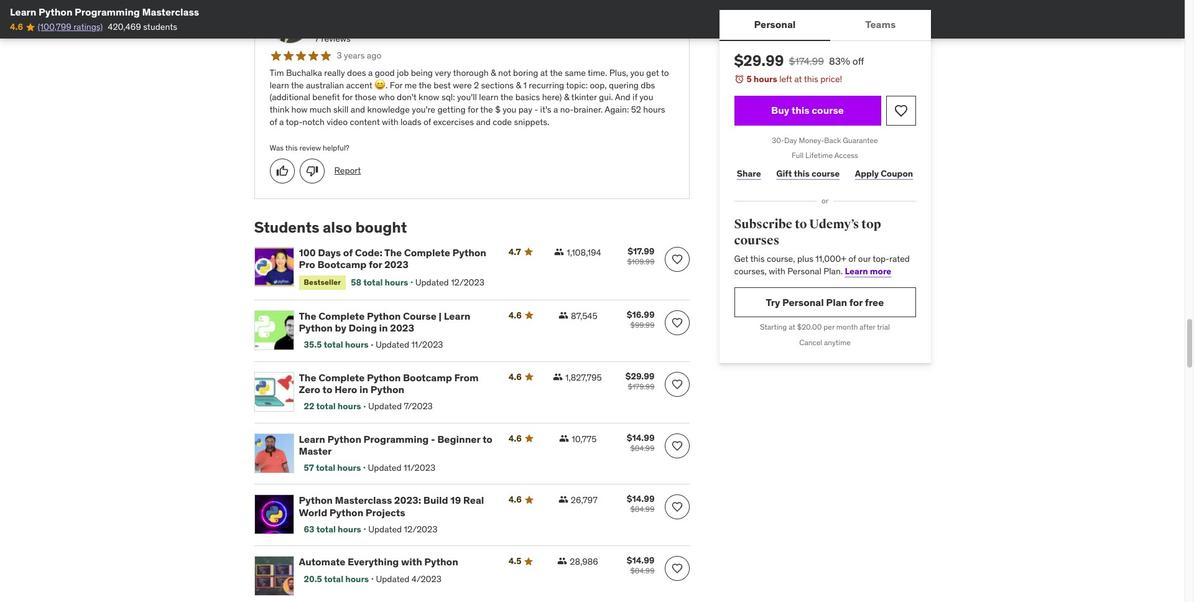 Task type: describe. For each thing, give the bounding box(es) containing it.
7 reviews
[[314, 33, 351, 44]]

thorough
[[453, 67, 489, 79]]

1 vertical spatial &
[[516, 80, 521, 91]]

this for gift this course
[[794, 168, 810, 179]]

2 vertical spatial personal
[[783, 296, 824, 308]]

3
[[337, 50, 342, 61]]

bought
[[355, 218, 407, 237]]

anytime
[[824, 338, 851, 347]]

learn more
[[845, 266, 892, 277]]

recurring
[[529, 80, 564, 91]]

code
[[493, 116, 512, 127]]

updated 12/2023 for 58 total hours
[[415, 277, 485, 288]]

starting
[[760, 323, 787, 332]]

$29.99 for $29.99 $174.99 83% off
[[734, 51, 784, 70]]

2 horizontal spatial &
[[564, 92, 569, 103]]

3 years ago
[[337, 50, 381, 61]]

the down the buchalka
[[291, 80, 304, 91]]

7
[[314, 33, 319, 44]]

mark as helpful image
[[276, 165, 288, 177]]

at inside tim buchalka really does a good job being very thorough & not boring at the same time. plus, you get to learn the australian accent 😄. for me the best were 2 sections & 1 recurring topic: oop, quering dbs (additional benefit for those who don't know sql: you'll learn the basics here) & tkinter gui. and if you think how much skill and knowledge you're getting for the $ you pay - it's a no-brainer. again: 52 hours of a top-notch video content with loads of excercises and code snippets.
[[540, 67, 548, 79]]

plan.
[[824, 266, 843, 277]]

$179.99
[[628, 382, 655, 391]]

63 total hours
[[304, 524, 361, 535]]

tab list containing personal
[[719, 10, 931, 41]]

australian
[[306, 80, 344, 91]]

by
[[335, 321, 346, 334]]

of inside get this course, plus 11,000+ of our top-rated courses, with personal plan.
[[849, 253, 856, 265]]

this for buy this course
[[792, 104, 810, 116]]

wishlist image for 19
[[671, 501, 683, 513]]

top- inside tim buchalka really does a good job being very thorough & not boring at the same time. plus, you get to learn the australian accent 😄. for me the best were 2 sections & 1 recurring topic: oop, quering dbs (additional benefit for those who don't know sql: you'll learn the basics here) & tkinter gui. and if you think how much skill and knowledge you're getting for the $ you pay - it's a no-brainer. again: 52 hours of a top-notch video content with loads of excercises and code snippets.
[[286, 116, 303, 127]]

with inside get this course, plus 11,000+ of our top-rated courses, with personal plan.
[[769, 266, 786, 277]]

learn for learn python programming masterclass
[[10, 6, 36, 18]]

plan
[[826, 296, 847, 308]]

$17.99
[[628, 246, 655, 257]]

per
[[824, 323, 835, 332]]

bootcamp inside 100 days of code: the complete python pro bootcamp for 2023
[[318, 258, 367, 271]]

ratings)
[[74, 21, 103, 33]]

35.5
[[304, 339, 322, 350]]

personal inside get this course, plus 11,000+ of our top-rated courses, with personal plan.
[[788, 266, 822, 277]]

mark as unhelpful image
[[306, 165, 318, 177]]

python inside 100 days of code: the complete python pro bootcamp for 2023
[[453, 246, 486, 259]]

python inside learn python programming - beginner to master
[[328, 433, 361, 445]]

lifetime
[[806, 151, 833, 160]]

programming for -
[[364, 433, 429, 445]]

this down $174.99
[[804, 73, 819, 85]]

notch
[[303, 116, 325, 127]]

updated for python
[[376, 573, 410, 585]]

updated 12/2023 for 63 total hours
[[368, 524, 438, 535]]

hours for 35.5 total hours
[[345, 339, 369, 350]]

83%
[[829, 55, 850, 67]]

those
[[355, 92, 377, 103]]

3 $84.99 from the top
[[630, 566, 655, 576]]

learn python programming - beginner to master
[[299, 433, 493, 457]]

the down being
[[419, 80, 432, 91]]

28,986
[[570, 556, 598, 568]]

share
[[737, 168, 761, 179]]

programming for masterclass
[[75, 6, 140, 18]]

3 $14.99 $84.99 from the top
[[627, 555, 655, 576]]

pro
[[299, 258, 315, 271]]

xsmall image for the complete python course | learn python by doing in 2023
[[559, 310, 568, 320]]

complete for learn
[[319, 310, 365, 322]]

$14.99 $84.99 for real
[[627, 494, 655, 514]]

students also bought
[[254, 218, 407, 237]]

not
[[498, 67, 511, 79]]

$84.99 for to
[[630, 443, 655, 453]]

at inside starting at $20.00 per month after trial cancel anytime
[[789, 323, 795, 332]]

learn inside "the complete python course | learn python by doing in 2023"
[[444, 310, 470, 322]]

0 vertical spatial masterclass
[[142, 6, 199, 18]]

updated for bootcamp
[[368, 401, 402, 412]]

automate everything with python link
[[299, 556, 494, 568]]

hours right the 5
[[754, 73, 777, 85]]

courses,
[[734, 266, 767, 277]]

for left free
[[850, 296, 863, 308]]

updated up |
[[415, 277, 449, 288]]

personal button
[[719, 10, 831, 40]]

teams
[[866, 18, 896, 31]]

course for buy this course
[[812, 104, 844, 116]]

hero
[[335, 383, 357, 395]]

(100,799
[[38, 21, 71, 33]]

xsmall image for 19
[[558, 495, 568, 505]]

1 vertical spatial and
[[476, 116, 491, 127]]

updated for -
[[368, 462, 402, 473]]

4.5
[[509, 556, 522, 567]]

plus,
[[609, 67, 628, 79]]

skill
[[333, 104, 349, 115]]

total for to
[[316, 401, 336, 412]]

52
[[631, 104, 641, 115]]

does
[[347, 67, 366, 79]]

bestseller
[[304, 278, 341, 287]]

hours for 57 total hours
[[337, 462, 361, 473]]

starting at $20.00 per month after trial cancel anytime
[[760, 323, 890, 347]]

updated 4/2023
[[376, 573, 442, 585]]

to inside the complete python bootcamp from zero to hero in python
[[323, 383, 332, 395]]

or
[[822, 196, 829, 205]]

automate
[[299, 556, 346, 568]]

1 horizontal spatial with
[[401, 556, 422, 568]]

$84.99 for real
[[630, 505, 655, 514]]

bootcamp inside the complete python bootcamp from zero to hero in python
[[403, 371, 452, 384]]

apply coupon button
[[853, 161, 916, 186]]

complete inside 100 days of code: the complete python pro bootcamp for 2023
[[404, 246, 450, 259]]

try
[[766, 296, 780, 308]]

the inside 100 days of code: the complete python pro bootcamp for 2023
[[384, 246, 402, 259]]

30-day money-back guarantee full lifetime access
[[772, 135, 878, 160]]

1 horizontal spatial a
[[368, 67, 373, 79]]

12/2023 for 58 total hours
[[451, 277, 485, 288]]

years
[[344, 50, 365, 61]]

gift this course
[[776, 168, 840, 179]]

420,469
[[108, 21, 141, 33]]

review
[[300, 143, 321, 153]]

basics
[[515, 92, 540, 103]]

getting
[[438, 104, 466, 115]]

the complete python course | learn python by doing in 2023 link
[[299, 310, 494, 334]]

get
[[734, 253, 749, 265]]

no-
[[560, 104, 574, 115]]

master
[[299, 445, 332, 457]]

for inside 100 days of code: the complete python pro bootcamp for 2023
[[369, 258, 382, 271]]

get this course, plus 11,000+ of our top-rated courses, with personal plan.
[[734, 253, 910, 277]]

think
[[270, 104, 289, 115]]

this for was this review helpful?
[[285, 143, 298, 153]]

loads
[[401, 116, 421, 127]]

in inside "the complete python course | learn python by doing in 2023"
[[379, 321, 388, 334]]

students
[[143, 21, 177, 33]]

$14.99 for to
[[627, 432, 655, 443]]

learn for learn more
[[845, 266, 868, 277]]

$29.99 $179.99
[[626, 370, 655, 391]]

after
[[860, 323, 876, 332]]

gui.
[[599, 92, 613, 103]]

5
[[747, 73, 752, 85]]

accent
[[346, 80, 372, 91]]

63
[[304, 524, 314, 535]]

tkinter
[[571, 92, 597, 103]]

22
[[304, 401, 314, 412]]

get
[[646, 67, 659, 79]]

wishlist image for |
[[671, 316, 683, 329]]

total right 58
[[363, 277, 383, 288]]

2023 for course
[[390, 321, 414, 334]]

day
[[784, 135, 797, 145]]

11/2023 for -
[[404, 462, 435, 473]]

also
[[323, 218, 352, 237]]

very
[[435, 67, 451, 79]]

hours for 20.5 total hours
[[345, 573, 369, 585]]

4.6 for python masterclass 2023: build 19 real world python projects
[[509, 494, 522, 505]]

subscribe
[[734, 216, 793, 232]]

course for gift this course
[[812, 168, 840, 179]]

python masterclass 2023: build 19 real world python projects
[[299, 494, 484, 519]]

this for get this course, plus 11,000+ of our top-rated courses, with personal plan.
[[750, 253, 765, 265]]



Task type: locate. For each thing, give the bounding box(es) containing it.
11/2023
[[411, 339, 443, 350], [404, 462, 435, 473]]

1 horizontal spatial top-
[[873, 253, 890, 265]]

the complete python bootcamp from zero to hero in python
[[299, 371, 479, 395]]

&
[[491, 67, 496, 79], [516, 80, 521, 91], [564, 92, 569, 103]]

1 $14.99 from the top
[[627, 432, 655, 443]]

for up the skill
[[342, 92, 353, 103]]

updated for build
[[368, 524, 402, 535]]

1 $14.99 $84.99 from the top
[[627, 432, 655, 453]]

1 vertical spatial programming
[[364, 433, 429, 445]]

1 vertical spatial 11/2023
[[404, 462, 435, 473]]

$84.99 right 28,986
[[630, 566, 655, 576]]

to left udemy's
[[795, 216, 807, 232]]

$14.99
[[627, 432, 655, 443], [627, 494, 655, 505], [627, 555, 655, 566]]

left
[[780, 73, 792, 85]]

total for python
[[324, 339, 343, 350]]

0 vertical spatial 2023
[[384, 258, 409, 271]]

7/2023
[[404, 401, 433, 412]]

0 vertical spatial -
[[534, 104, 538, 115]]

hours for 58 total hours
[[385, 277, 408, 288]]

hours right "63"
[[338, 524, 361, 535]]

11/2023 down learn python programming - beginner to master link
[[404, 462, 435, 473]]

personal up $29.99 $174.99 83% off
[[754, 18, 796, 31]]

off
[[853, 55, 864, 67]]

1 $84.99 from the top
[[630, 443, 655, 453]]

$17.99 $109.99
[[627, 246, 655, 266]]

1
[[523, 80, 527, 91]]

10,775
[[572, 433, 597, 444]]

0 vertical spatial $29.99
[[734, 51, 784, 70]]

was this review helpful?
[[270, 143, 349, 153]]

price!
[[821, 73, 842, 85]]

to up 22 total hours
[[323, 383, 332, 395]]

$14.99 $84.99 for to
[[627, 432, 655, 453]]

hours down "hero"
[[338, 401, 361, 412]]

xsmall image for beginner
[[559, 433, 569, 443]]

1 vertical spatial learn
[[479, 92, 499, 103]]

here)
[[542, 92, 562, 103]]

oop,
[[590, 80, 607, 91]]

masterclass inside python masterclass 2023: build 19 real world python projects
[[335, 494, 392, 507]]

0 vertical spatial bootcamp
[[318, 258, 367, 271]]

-
[[534, 104, 538, 115], [431, 433, 435, 445]]

in
[[379, 321, 388, 334], [360, 383, 368, 395]]

job
[[397, 67, 409, 79]]

to inside subscribe to udemy's top courses
[[795, 216, 807, 232]]

this inside button
[[792, 104, 810, 116]]

of right days
[[343, 246, 353, 259]]

5 hours left at this price!
[[747, 73, 842, 85]]

2 vertical spatial complete
[[319, 371, 365, 384]]

1 horizontal spatial 12/2023
[[451, 277, 485, 288]]

know
[[419, 92, 440, 103]]

course
[[403, 310, 437, 322]]

a
[[368, 67, 373, 79], [554, 104, 558, 115], [279, 116, 284, 127]]

automate everything with python
[[299, 556, 458, 568]]

0 horizontal spatial bootcamp
[[318, 258, 367, 271]]

the complete python bootcamp from zero to hero in python link
[[299, 371, 494, 396]]

were
[[453, 80, 472, 91]]

the left $
[[480, 104, 493, 115]]

$14.99 right 26,797
[[627, 494, 655, 505]]

much
[[310, 104, 331, 115]]

updated 11/2023 for python
[[376, 339, 443, 350]]

0 vertical spatial and
[[351, 104, 365, 115]]

2 horizontal spatial a
[[554, 104, 558, 115]]

87,545
[[571, 310, 598, 321]]

& left the not
[[491, 67, 496, 79]]

1 horizontal spatial masterclass
[[335, 494, 392, 507]]

$14.99 $84.99 down $179.99
[[627, 432, 655, 453]]

$84.99 right 26,797
[[630, 505, 655, 514]]

4/2023
[[412, 573, 442, 585]]

4.6 for the complete python bootcamp from zero to hero in python
[[509, 371, 522, 382]]

learn more link
[[845, 266, 892, 277]]

being
[[411, 67, 433, 79]]

1 horizontal spatial &
[[516, 80, 521, 91]]

0 vertical spatial xsmall image
[[554, 247, 564, 257]]

benefit
[[312, 92, 340, 103]]

$14.99 for real
[[627, 494, 655, 505]]

you'll
[[457, 92, 477, 103]]

learn down tim
[[270, 80, 289, 91]]

for
[[342, 92, 353, 103], [468, 104, 478, 115], [369, 258, 382, 271], [850, 296, 863, 308]]

0 horizontal spatial a
[[279, 116, 284, 127]]

updated 11/2023 down the complete python course | learn python by doing in 2023 link
[[376, 339, 443, 350]]

1 vertical spatial you
[[640, 92, 653, 103]]

hours down 100 days of code: the complete python pro bootcamp for 2023 "link"
[[385, 277, 408, 288]]

was
[[270, 143, 284, 153]]

with down course,
[[769, 266, 786, 277]]

1 vertical spatial complete
[[319, 310, 365, 322]]

you right if
[[640, 92, 653, 103]]

xsmall image for from
[[553, 372, 563, 382]]

2 vertical spatial a
[[279, 116, 284, 127]]

2 $14.99 $84.99 from the top
[[627, 494, 655, 514]]

2 vertical spatial &
[[564, 92, 569, 103]]

report button
[[334, 165, 361, 177]]

course,
[[767, 253, 795, 265]]

0 vertical spatial $84.99
[[630, 443, 655, 453]]

best
[[434, 80, 451, 91]]

0 vertical spatial with
[[382, 116, 398, 127]]

0 horizontal spatial learn
[[270, 80, 289, 91]]

$
[[495, 104, 501, 115]]

1 horizontal spatial bootcamp
[[403, 371, 452, 384]]

xsmall image left 28,986
[[558, 556, 568, 566]]

tab list
[[719, 10, 931, 41]]

0 horizontal spatial masterclass
[[142, 6, 199, 18]]

hours down doing
[[345, 339, 369, 350]]

- left beginner
[[431, 433, 435, 445]]

$84.99 right 10,775
[[630, 443, 655, 453]]

1 vertical spatial $14.99 $84.99
[[627, 494, 655, 514]]

learn
[[270, 80, 289, 91], [479, 92, 499, 103]]

0 horizontal spatial $29.99
[[626, 370, 655, 382]]

updated down projects
[[368, 524, 402, 535]]

0 vertical spatial top-
[[286, 116, 303, 127]]

$29.99 for $29.99 $179.99
[[626, 370, 655, 382]]

total for world
[[316, 524, 336, 535]]

1 vertical spatial $29.99
[[626, 370, 655, 382]]

updated down the complete python course | learn python by doing in 2023 link
[[376, 339, 409, 350]]

xsmall image
[[554, 247, 564, 257], [559, 310, 568, 320]]

this right gift
[[794, 168, 810, 179]]

brainer.
[[574, 104, 603, 115]]

57
[[304, 462, 314, 473]]

and left "code"
[[476, 116, 491, 127]]

0 vertical spatial in
[[379, 321, 388, 334]]

knowledge
[[367, 104, 410, 115]]

1 vertical spatial xsmall image
[[559, 310, 568, 320]]

hours right "52"
[[643, 104, 665, 115]]

complete up 22 total hours
[[319, 371, 365, 384]]

1 vertical spatial top-
[[873, 253, 890, 265]]

doing
[[349, 321, 377, 334]]

2023 inside "the complete python course | learn python by doing in 2023"
[[390, 321, 414, 334]]

$14.99 $84.99 right 26,797
[[627, 494, 655, 514]]

- left "it's" on the left of the page
[[534, 104, 538, 115]]

2023 up 58 total hours
[[384, 258, 409, 271]]

0 vertical spatial personal
[[754, 18, 796, 31]]

a right "it's" on the left of the page
[[554, 104, 558, 115]]

1 vertical spatial bootcamp
[[403, 371, 452, 384]]

updated down automate everything with python link
[[376, 573, 410, 585]]

100 days of code: the complete python pro bootcamp for 2023
[[299, 246, 486, 271]]

course up back
[[812, 104, 844, 116]]

2 vertical spatial you
[[503, 104, 517, 115]]

1 horizontal spatial programming
[[364, 433, 429, 445]]

at up recurring
[[540, 67, 548, 79]]

the up the 35.5
[[299, 310, 316, 322]]

a right the "does"
[[368, 67, 373, 79]]

of down you're at the top left of page
[[424, 116, 431, 127]]

xsmall image left 10,775
[[559, 433, 569, 443]]

hours down everything
[[345, 573, 369, 585]]

total down by
[[324, 339, 343, 350]]

1 vertical spatial a
[[554, 104, 558, 115]]

really
[[324, 67, 345, 79]]

1 vertical spatial updated 12/2023
[[368, 524, 438, 535]]

the right code:
[[384, 246, 402, 259]]

the for learn
[[299, 310, 316, 322]]

$16.99
[[627, 309, 655, 320]]

xsmall image left 1,108,194
[[554, 247, 564, 257]]

how
[[291, 104, 308, 115]]

$29.99 $174.99 83% off
[[734, 51, 864, 70]]

$29.99 up the 5
[[734, 51, 784, 70]]

you left get
[[630, 67, 644, 79]]

$29.99 down '$99.99'
[[626, 370, 655, 382]]

1 vertical spatial personal
[[788, 266, 822, 277]]

world
[[299, 506, 327, 519]]

11/2023 down course
[[411, 339, 443, 350]]

4.6 for learn python programming - beginner to master
[[509, 433, 522, 444]]

hours right 57 on the left
[[337, 462, 361, 473]]

0 vertical spatial updated 12/2023
[[415, 277, 485, 288]]

projects
[[366, 506, 405, 519]]

$14.99 $84.99 right 28,986
[[627, 555, 655, 576]]

0 horizontal spatial programming
[[75, 6, 140, 18]]

wishlist image for beginner
[[671, 439, 683, 452]]

3 $14.99 from the top
[[627, 555, 655, 566]]

0 vertical spatial you
[[630, 67, 644, 79]]

1 vertical spatial course
[[812, 168, 840, 179]]

for up 58 total hours
[[369, 258, 382, 271]]

of left our at the top right of the page
[[849, 253, 856, 265]]

1 vertical spatial 2023
[[390, 321, 414, 334]]

hours for 63 total hours
[[338, 524, 361, 535]]

0 horizontal spatial &
[[491, 67, 496, 79]]

0 horizontal spatial in
[[360, 383, 368, 395]]

updated 12/2023 up |
[[415, 277, 485, 288]]

updated 12/2023 down python masterclass 2023: build 19 real world python projects link
[[368, 524, 438, 535]]

courses
[[734, 232, 780, 248]]

updated
[[415, 277, 449, 288], [376, 339, 409, 350], [368, 401, 402, 412], [368, 462, 402, 473], [368, 524, 402, 535], [376, 573, 410, 585]]

1 vertical spatial updated 11/2023
[[368, 462, 435, 473]]

0 horizontal spatial and
[[351, 104, 365, 115]]

the inside "the complete python course | learn python by doing in 2023"
[[299, 310, 316, 322]]

updated down the complete python bootcamp from zero to hero in python
[[368, 401, 402, 412]]

2023 right doing
[[390, 321, 414, 334]]

updated down learn python programming - beginner to master
[[368, 462, 402, 473]]

to right beginner
[[483, 433, 493, 445]]

- inside tim buchalka really does a good job being very thorough & not boring at the same time. plus, you get to learn the australian accent 😄. for me the best were 2 sections & 1 recurring topic: oop, quering dbs (additional benefit for those who don't know sql: you'll learn the basics here) & tkinter gui. and if you think how much skill and knowledge you're getting for the $ you pay - it's a no-brainer. again: 52 hours of a top-notch video content with loads of excercises and code snippets.
[[534, 104, 538, 115]]

complete inside the complete python bootcamp from zero to hero in python
[[319, 371, 365, 384]]

buchalka
[[286, 67, 322, 79]]

of inside 100 days of code: the complete python pro bootcamp for 2023
[[343, 246, 353, 259]]

updated 11/2023 for programming
[[368, 462, 435, 473]]

the
[[550, 67, 563, 79], [291, 80, 304, 91], [419, 80, 432, 91], [501, 92, 513, 103], [480, 104, 493, 115]]

57 total hours
[[304, 462, 361, 473]]

wishlist image
[[894, 103, 909, 118], [671, 316, 683, 329], [671, 378, 683, 390], [671, 439, 683, 452], [671, 501, 683, 513], [671, 563, 683, 575]]

updated for course
[[376, 339, 409, 350]]

to inside tim buchalka really does a good job being very thorough & not boring at the same time. plus, you get to learn the australian accent 😄. for me the best were 2 sections & 1 recurring topic: oop, quering dbs (additional benefit for those who don't know sql: you'll learn the basics here) & tkinter gui. and if you think how much skill and knowledge you're getting for the $ you pay - it's a no-brainer. again: 52 hours of a top-notch video content with loads of excercises and code snippets.
[[661, 67, 669, 79]]

xsmall image for 100 days of code: the complete python pro bootcamp for 2023
[[554, 247, 564, 257]]

xsmall image left 1,827,795
[[553, 372, 563, 382]]

2 course from the top
[[812, 168, 840, 179]]

total right "63"
[[316, 524, 336, 535]]

2023 inside 100 days of code: the complete python pro bootcamp for 2023
[[384, 258, 409, 271]]

1 horizontal spatial learn
[[479, 92, 499, 103]]

1 vertical spatial the
[[299, 310, 316, 322]]

bootcamp up 58
[[318, 258, 367, 271]]

0 vertical spatial &
[[491, 67, 496, 79]]

personal inside button
[[754, 18, 796, 31]]

learn
[[10, 6, 36, 18], [845, 266, 868, 277], [444, 310, 470, 322], [299, 433, 325, 445]]

complete up 35.5 total hours
[[319, 310, 365, 322]]

code:
[[355, 246, 383, 259]]

1 horizontal spatial $29.99
[[734, 51, 784, 70]]

xsmall image left 87,545
[[559, 310, 568, 320]]

programming up 420,469
[[75, 6, 140, 18]]

masterclass up students
[[142, 6, 199, 18]]

course down lifetime
[[812, 168, 840, 179]]

2 vertical spatial $14.99
[[627, 555, 655, 566]]

$29.99
[[734, 51, 784, 70], [626, 370, 655, 382]]

and up 'content'
[[351, 104, 365, 115]]

0 horizontal spatial -
[[431, 433, 435, 445]]

4.6 for the complete python course | learn python by doing in 2023
[[509, 310, 522, 321]]

days
[[318, 246, 341, 259]]

of down 'think'
[[270, 116, 277, 127]]

learn inside learn python programming - beginner to master
[[299, 433, 325, 445]]

2 $84.99 from the top
[[630, 505, 655, 514]]

20.5
[[304, 573, 322, 585]]

udemy's
[[810, 216, 859, 232]]

wishlist image
[[671, 253, 683, 266]]

1 vertical spatial $84.99
[[630, 505, 655, 514]]

& left '1'
[[516, 80, 521, 91]]

0 vertical spatial programming
[[75, 6, 140, 18]]

buy this course button
[[734, 96, 881, 125]]

complete
[[404, 246, 450, 259], [319, 310, 365, 322], [319, 371, 365, 384]]

full
[[792, 151, 804, 160]]

ago
[[367, 50, 381, 61]]

teams button
[[831, 10, 931, 40]]

complete for zero
[[319, 371, 365, 384]]

xsmall image left 26,797
[[558, 495, 568, 505]]

2 horizontal spatial with
[[769, 266, 786, 277]]

personal
[[754, 18, 796, 31], [788, 266, 822, 277], [783, 296, 824, 308]]

0 vertical spatial 12/2023
[[451, 277, 485, 288]]

programming down "updated 7/2023"
[[364, 433, 429, 445]]

2 $14.99 from the top
[[627, 494, 655, 505]]

1 vertical spatial -
[[431, 433, 435, 445]]

a down 'think'
[[279, 116, 284, 127]]

total right 57 on the left
[[316, 462, 335, 473]]

hours for 22 total hours
[[338, 401, 361, 412]]

programming inside learn python programming - beginner to master
[[364, 433, 429, 445]]

0 vertical spatial learn
[[270, 80, 289, 91]]

access
[[835, 151, 858, 160]]

this right was
[[285, 143, 298, 153]]

2 vertical spatial $84.99
[[630, 566, 655, 576]]

hours inside tim buchalka really does a good job being very thorough & not boring at the same time. plus, you get to learn the australian accent 😄. for me the best were 2 sections & 1 recurring topic: oop, quering dbs (additional benefit for those who don't know sql: you'll learn the basics here) & tkinter gui. and if you think how much skill and knowledge you're getting for the $ you pay - it's a no-brainer. again: 52 hours of a top-notch video content with loads of excercises and code snippets.
[[643, 104, 665, 115]]

(100,799 ratings)
[[38, 21, 103, 33]]

1 course from the top
[[812, 104, 844, 116]]

1 horizontal spatial in
[[379, 321, 388, 334]]

this up courses,
[[750, 253, 765, 265]]

alarm image
[[734, 74, 744, 84]]

11/2023 for course
[[411, 339, 443, 350]]

$84.99
[[630, 443, 655, 453], [630, 505, 655, 514], [630, 566, 655, 576]]

with up "updated 4/2023"
[[401, 556, 422, 568]]

complete inside "the complete python course | learn python by doing in 2023"
[[319, 310, 365, 322]]

12/2023 for 63 total hours
[[404, 524, 438, 535]]

- inside learn python programming - beginner to master
[[431, 433, 435, 445]]

wishlist image for from
[[671, 378, 683, 390]]

real
[[463, 494, 484, 507]]

0 vertical spatial $14.99 $84.99
[[627, 432, 655, 453]]

trial
[[877, 323, 890, 332]]

0 horizontal spatial top-
[[286, 116, 303, 127]]

learn for learn python programming - beginner to master
[[299, 433, 325, 445]]

2 vertical spatial the
[[299, 371, 316, 384]]

0 vertical spatial updated 11/2023
[[376, 339, 443, 350]]

updated 7/2023
[[368, 401, 433, 412]]

with inside tim buchalka really does a good job being very thorough & not boring at the same time. plus, you get to learn the australian accent 😄. for me the best were 2 sections & 1 recurring topic: oop, quering dbs (additional benefit for those who don't know sql: you'll learn the basics here) & tkinter gui. and if you think how much skill and knowledge you're getting for the $ you pay - it's a no-brainer. again: 52 hours of a top-notch video content with loads of excercises and code snippets.
[[382, 116, 398, 127]]

the for zero
[[299, 371, 316, 384]]

0 vertical spatial a
[[368, 67, 373, 79]]

xsmall image
[[553, 372, 563, 382], [559, 433, 569, 443], [558, 495, 568, 505], [558, 556, 568, 566]]

total down automate
[[324, 573, 343, 585]]

in right doing
[[379, 321, 388, 334]]

0 vertical spatial complete
[[404, 246, 450, 259]]

1 vertical spatial with
[[769, 266, 786, 277]]

at right left in the top right of the page
[[795, 73, 802, 85]]

gift this course link
[[774, 161, 843, 186]]

in inside the complete python bootcamp from zero to hero in python
[[360, 383, 368, 395]]

and
[[351, 104, 365, 115], [476, 116, 491, 127]]

0 vertical spatial the
[[384, 246, 402, 259]]

1 horizontal spatial and
[[476, 116, 491, 127]]

1 vertical spatial $14.99
[[627, 494, 655, 505]]

at left $20.00
[[789, 323, 795, 332]]

for down you'll
[[468, 104, 478, 115]]

the up recurring
[[550, 67, 563, 79]]

2 vertical spatial $14.99 $84.99
[[627, 555, 655, 576]]

sql:
[[442, 92, 455, 103]]

from
[[454, 371, 479, 384]]

2 vertical spatial with
[[401, 556, 422, 568]]

kajo rudziński image
[[270, 4, 309, 43]]

course inside button
[[812, 104, 844, 116]]

share button
[[734, 161, 764, 186]]

python masterclass 2023: build 19 real world python projects link
[[299, 494, 494, 519]]

programming
[[75, 6, 140, 18], [364, 433, 429, 445]]

1 horizontal spatial -
[[534, 104, 538, 115]]

this right buy
[[792, 104, 810, 116]]

to inside learn python programming - beginner to master
[[483, 433, 493, 445]]

to right get
[[661, 67, 669, 79]]

you right $
[[503, 104, 517, 115]]

1 vertical spatial masterclass
[[335, 494, 392, 507]]

total for master
[[316, 462, 335, 473]]

58
[[351, 277, 361, 288]]

2023 for code:
[[384, 258, 409, 271]]

top- inside get this course, plus 11,000+ of our top-rated courses, with personal plan.
[[873, 253, 890, 265]]

26,797
[[571, 495, 598, 506]]

1 vertical spatial in
[[360, 383, 368, 395]]

with down knowledge
[[382, 116, 398, 127]]

0 vertical spatial 11/2023
[[411, 339, 443, 350]]

0 vertical spatial $14.99
[[627, 432, 655, 443]]

0 horizontal spatial with
[[382, 116, 398, 127]]

money-
[[799, 135, 824, 145]]

1 vertical spatial 12/2023
[[404, 524, 438, 535]]

$14.99 right 28,986
[[627, 555, 655, 566]]

masterclass up 63 total hours
[[335, 494, 392, 507]]

this
[[804, 73, 819, 85], [792, 104, 810, 116], [285, 143, 298, 153], [794, 168, 810, 179], [750, 253, 765, 265]]

the up 22
[[299, 371, 316, 384]]

the complete python course | learn python by doing in 2023
[[299, 310, 470, 334]]

the up $
[[501, 92, 513, 103]]

the inside the complete python bootcamp from zero to hero in python
[[299, 371, 316, 384]]

this inside get this course, plus 11,000+ of our top-rated courses, with personal plan.
[[750, 253, 765, 265]]

complete down bought
[[404, 246, 450, 259]]

top- up more
[[873, 253, 890, 265]]

learn down sections
[[479, 92, 499, 103]]

back
[[824, 135, 841, 145]]

buy this course
[[771, 104, 844, 116]]

total right 22
[[316, 401, 336, 412]]

0 vertical spatial course
[[812, 104, 844, 116]]

0 horizontal spatial 12/2023
[[404, 524, 438, 535]]



Task type: vqa. For each thing, say whether or not it's contained in the screenshot.
the bottommost Bootcamp
yes



